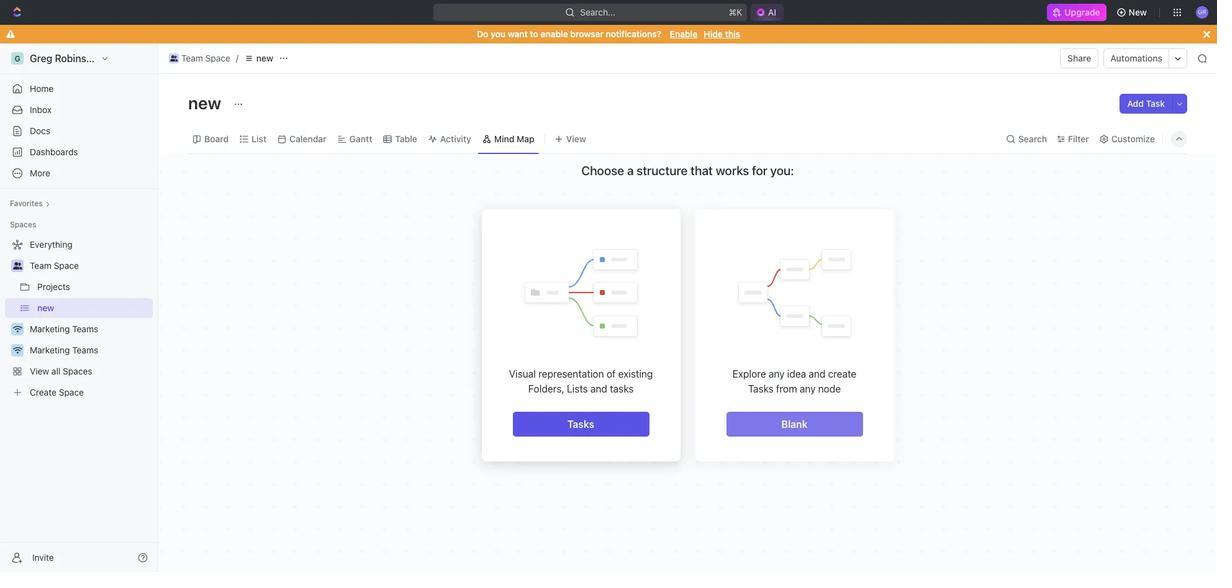Task type: locate. For each thing, give the bounding box(es) containing it.
0 horizontal spatial team space
[[30, 260, 79, 271]]

dashboards
[[30, 147, 78, 157]]

and inside visual representation of existing folders, lists and tasks
[[591, 383, 607, 394]]

0 vertical spatial and
[[809, 368, 826, 379]]

ai
[[768, 7, 776, 17]]

board
[[204, 133, 229, 144]]

mind maps tasks image
[[521, 246, 641, 341]]

1 marketing teams link from the top
[[30, 319, 150, 339]]

everything
[[30, 239, 72, 250]]

any down idea
[[800, 383, 816, 394]]

0 vertical spatial marketing teams
[[30, 324, 98, 334]]

user group image
[[13, 262, 22, 270]]

new link right /
[[241, 51, 277, 66]]

for
[[752, 163, 768, 177]]

team
[[181, 53, 203, 63], [30, 260, 51, 271]]

marketing teams link for wifi icon
[[30, 340, 150, 360]]

space down view all spaces link
[[59, 387, 84, 398]]

1 vertical spatial and
[[591, 383, 607, 394]]

create space link
[[5, 383, 150, 403]]

mind maps image
[[735, 246, 855, 341]]

marketing teams link up view all spaces link
[[30, 340, 150, 360]]

0 vertical spatial marketing
[[30, 324, 70, 334]]

table link
[[393, 130, 417, 148]]

choose
[[582, 163, 624, 177]]

visual representation of existing folders, lists and tasks
[[509, 368, 653, 394]]

0 horizontal spatial view
[[30, 366, 49, 376]]

marketing teams
[[30, 324, 98, 334], [30, 345, 98, 355]]

2 horizontal spatial new
[[256, 53, 273, 63]]

view inside "sidebar" navigation
[[30, 366, 49, 376]]

tasks down lists
[[568, 419, 594, 430]]

1 vertical spatial team space
[[30, 260, 79, 271]]

you
[[491, 29, 506, 39]]

1 vertical spatial marketing teams
[[30, 345, 98, 355]]

inbox
[[30, 104, 52, 115]]

tasks
[[748, 383, 774, 394], [568, 419, 594, 430]]

2 marketing from the top
[[30, 345, 70, 355]]

home link
[[5, 79, 153, 99]]

hide
[[704, 29, 723, 39]]

create
[[828, 368, 857, 379]]

1 teams from the top
[[72, 324, 98, 334]]

1 vertical spatial tasks
[[568, 419, 594, 430]]

team space link left /
[[166, 51, 233, 66]]

marketing teams link down projects link
[[30, 319, 150, 339]]

invite
[[32, 552, 54, 562]]

team right user group image
[[30, 260, 51, 271]]

0 vertical spatial tasks
[[748, 383, 774, 394]]

map
[[517, 133, 535, 144]]

favorites
[[10, 199, 43, 208]]

works
[[716, 163, 749, 177]]

search button
[[1003, 130, 1051, 148]]

projects
[[37, 281, 70, 292]]

0 vertical spatial marketing teams link
[[30, 319, 150, 339]]

0 horizontal spatial spaces
[[10, 220, 36, 229]]

and inside explore any idea and create tasks from any node
[[809, 368, 826, 379]]

1 marketing teams from the top
[[30, 324, 98, 334]]

ai button
[[751, 4, 784, 21]]

1 vertical spatial team space link
[[30, 256, 150, 276]]

new button
[[1112, 2, 1155, 22]]

spaces up the create space link
[[63, 366, 92, 376]]

table
[[395, 133, 417, 144]]

all
[[51, 366, 60, 376]]

space left /
[[205, 53, 230, 63]]

0 vertical spatial view
[[566, 133, 586, 144]]

dashboards link
[[5, 142, 153, 162]]

add
[[1128, 98, 1144, 109]]

blank button
[[726, 412, 863, 436]]

1 vertical spatial team
[[30, 260, 51, 271]]

0 horizontal spatial new
[[37, 303, 54, 313]]

explore any idea and create tasks from any node
[[733, 368, 857, 394]]

inbox link
[[5, 100, 153, 120]]

enable
[[541, 29, 568, 39]]

create space
[[30, 387, 84, 398]]

team space inside "sidebar" navigation
[[30, 260, 79, 271]]

wifi image
[[13, 325, 22, 333]]

calendar link
[[287, 130, 327, 148]]

1 horizontal spatial new
[[188, 93, 225, 113]]

tree
[[5, 235, 153, 403]]

1 horizontal spatial team
[[181, 53, 203, 63]]

any up "from"
[[769, 368, 785, 379]]

user group image
[[170, 55, 178, 61]]

1 vertical spatial teams
[[72, 345, 98, 355]]

team space up projects
[[30, 260, 79, 271]]

0 vertical spatial new link
[[241, 51, 277, 66]]

view left all
[[30, 366, 49, 376]]

2 teams from the top
[[72, 345, 98, 355]]

upgrade
[[1065, 7, 1100, 17]]

lists
[[567, 383, 588, 394]]

marketing
[[30, 324, 70, 334], [30, 345, 70, 355]]

1 vertical spatial view
[[30, 366, 49, 376]]

of
[[607, 368, 616, 379]]

space down everything link
[[54, 260, 79, 271]]

tree inside "sidebar" navigation
[[5, 235, 153, 403]]

new
[[1129, 7, 1147, 17]]

1 horizontal spatial tasks
[[748, 383, 774, 394]]

1 horizontal spatial team space link
[[166, 51, 233, 66]]

1 horizontal spatial spaces
[[63, 366, 92, 376]]

0 horizontal spatial tasks
[[568, 419, 594, 430]]

2 marketing teams link from the top
[[30, 340, 150, 360]]

tasks inside explore any idea and create tasks from any node
[[748, 383, 774, 394]]

customize
[[1112, 133, 1155, 144]]

enable
[[670, 29, 698, 39]]

new down projects
[[37, 303, 54, 313]]

2 vertical spatial new
[[37, 303, 54, 313]]

1 marketing from the top
[[30, 324, 70, 334]]

view for view
[[566, 133, 586, 144]]

view up choose
[[566, 133, 586, 144]]

gr
[[1198, 8, 1207, 16]]

and down of
[[591, 383, 607, 394]]

1 vertical spatial any
[[800, 383, 816, 394]]

more
[[30, 168, 50, 178]]

add task
[[1128, 98, 1165, 109]]

new
[[256, 53, 273, 63], [188, 93, 225, 113], [37, 303, 54, 313]]

0 horizontal spatial and
[[591, 383, 607, 394]]

space
[[205, 53, 230, 63], [54, 260, 79, 271], [59, 387, 84, 398]]

teams down projects link
[[72, 324, 98, 334]]

1 vertical spatial spaces
[[63, 366, 92, 376]]

tasks down explore
[[748, 383, 774, 394]]

tasks button
[[513, 412, 649, 436]]

0 vertical spatial space
[[205, 53, 230, 63]]

0 vertical spatial new
[[256, 53, 273, 63]]

marketing teams link for wifi image
[[30, 319, 150, 339]]

add task button
[[1120, 94, 1173, 114]]

teams
[[72, 324, 98, 334], [72, 345, 98, 355]]

team right user group icon
[[181, 53, 203, 63]]

sidebar navigation
[[0, 43, 161, 572]]

team space link
[[166, 51, 233, 66], [30, 256, 150, 276]]

0 vertical spatial team space
[[181, 53, 230, 63]]

2 marketing teams from the top
[[30, 345, 98, 355]]

new up board 'link'
[[188, 93, 225, 113]]

new link
[[241, 51, 277, 66], [37, 298, 150, 318]]

1 horizontal spatial and
[[809, 368, 826, 379]]

task
[[1146, 98, 1165, 109]]

1 vertical spatial marketing
[[30, 345, 70, 355]]

view inside button
[[566, 133, 586, 144]]

marketing up all
[[30, 345, 70, 355]]

from
[[776, 383, 797, 394]]

any
[[769, 368, 785, 379], [800, 383, 816, 394]]

marketing for marketing teams link corresponding to wifi image
[[30, 324, 70, 334]]

node
[[818, 383, 841, 394]]

new right /
[[256, 53, 273, 63]]

and up node
[[809, 368, 826, 379]]

idea
[[787, 368, 806, 379]]

more button
[[5, 163, 153, 183]]

tree containing everything
[[5, 235, 153, 403]]

1 vertical spatial new
[[188, 93, 225, 113]]

new link down projects link
[[37, 298, 150, 318]]

gantt link
[[347, 130, 372, 148]]

1 horizontal spatial view
[[566, 133, 586, 144]]

gr button
[[1193, 2, 1213, 22]]

view
[[566, 133, 586, 144], [30, 366, 49, 376]]

blank
[[782, 419, 808, 430]]

1 vertical spatial marketing teams link
[[30, 340, 150, 360]]

team space link up projects link
[[30, 256, 150, 276]]

2 vertical spatial space
[[59, 387, 84, 398]]

team space left /
[[181, 53, 230, 63]]

0 horizontal spatial team
[[30, 260, 51, 271]]

0 vertical spatial teams
[[72, 324, 98, 334]]

marketing for marketing teams link associated with wifi icon
[[30, 345, 70, 355]]

teams up view all spaces link
[[72, 345, 98, 355]]

new inside tree
[[37, 303, 54, 313]]

1 horizontal spatial new link
[[241, 51, 277, 66]]

0 horizontal spatial team space link
[[30, 256, 150, 276]]

0 horizontal spatial any
[[769, 368, 785, 379]]

spaces down favorites
[[10, 220, 36, 229]]

1 vertical spatial new link
[[37, 298, 150, 318]]

1 horizontal spatial any
[[800, 383, 816, 394]]

choose a structure that works for you:
[[582, 163, 794, 177]]

marketing right wifi image
[[30, 324, 70, 334]]



Task type: vqa. For each thing, say whether or not it's contained in the screenshot.
tab list
no



Task type: describe. For each thing, give the bounding box(es) containing it.
to
[[530, 29, 538, 39]]

want
[[508, 29, 528, 39]]

wifi image
[[13, 347, 22, 354]]

0 vertical spatial any
[[769, 368, 785, 379]]

customize button
[[1096, 130, 1159, 148]]

explore
[[733, 368, 766, 379]]

teams for wifi image
[[72, 324, 98, 334]]

robinson's
[[55, 53, 106, 64]]

greg robinson's workspace, , element
[[11, 52, 24, 65]]

folders,
[[528, 383, 564, 394]]

gantt
[[350, 133, 372, 144]]

a
[[627, 163, 634, 177]]

do you want to enable browser notifications? enable hide this
[[477, 29, 740, 39]]

teams for wifi icon
[[72, 345, 98, 355]]

calendar
[[290, 133, 327, 144]]

0 vertical spatial team space link
[[166, 51, 233, 66]]

tasks
[[610, 383, 634, 394]]

activity link
[[438, 130, 471, 148]]

you:
[[771, 163, 794, 177]]

notifications?
[[606, 29, 662, 39]]

view for view all spaces
[[30, 366, 49, 376]]

g
[[15, 54, 20, 63]]

search...
[[580, 7, 616, 17]]

that
[[691, 163, 713, 177]]

0 horizontal spatial new link
[[37, 298, 150, 318]]

mind map
[[494, 133, 535, 144]]

greg
[[30, 53, 52, 64]]

1 horizontal spatial team space
[[181, 53, 230, 63]]

view all spaces
[[30, 366, 92, 376]]

favorites button
[[5, 196, 55, 211]]

representation
[[539, 368, 604, 379]]

create
[[30, 387, 56, 398]]

browser
[[570, 29, 604, 39]]

automations button
[[1105, 49, 1169, 68]]

1 vertical spatial space
[[54, 260, 79, 271]]

marketing teams for wifi image
[[30, 324, 98, 334]]

team inside tree
[[30, 260, 51, 271]]

everything link
[[5, 235, 150, 255]]

existing
[[618, 368, 653, 379]]

0 vertical spatial spaces
[[10, 220, 36, 229]]

view button
[[550, 130, 591, 148]]

automations
[[1111, 53, 1163, 63]]

home
[[30, 83, 54, 94]]

this
[[725, 29, 740, 39]]

filter button
[[1054, 130, 1093, 148]]

activity
[[440, 133, 471, 144]]

0 vertical spatial team
[[181, 53, 203, 63]]

board link
[[202, 130, 229, 148]]

share button
[[1060, 48, 1099, 68]]

share
[[1068, 53, 1092, 63]]

structure
[[637, 163, 688, 177]]

list
[[252, 133, 267, 144]]

docs link
[[5, 121, 153, 141]]

view all spaces link
[[5, 362, 150, 381]]

greg robinson's workspace
[[30, 53, 160, 64]]

list link
[[249, 130, 267, 148]]

/
[[236, 53, 238, 63]]

do
[[477, 29, 488, 39]]

docs
[[30, 125, 50, 136]]

upgrade link
[[1047, 4, 1107, 21]]

view button
[[550, 124, 591, 153]]

search
[[1019, 133, 1047, 144]]

filter
[[1068, 133, 1089, 144]]

mind
[[494, 133, 515, 144]]

⌘k
[[729, 7, 743, 17]]

projects link
[[37, 277, 150, 297]]

tasks inside button
[[568, 419, 594, 430]]

visual
[[509, 368, 536, 379]]

marketing teams for wifi icon
[[30, 345, 98, 355]]



